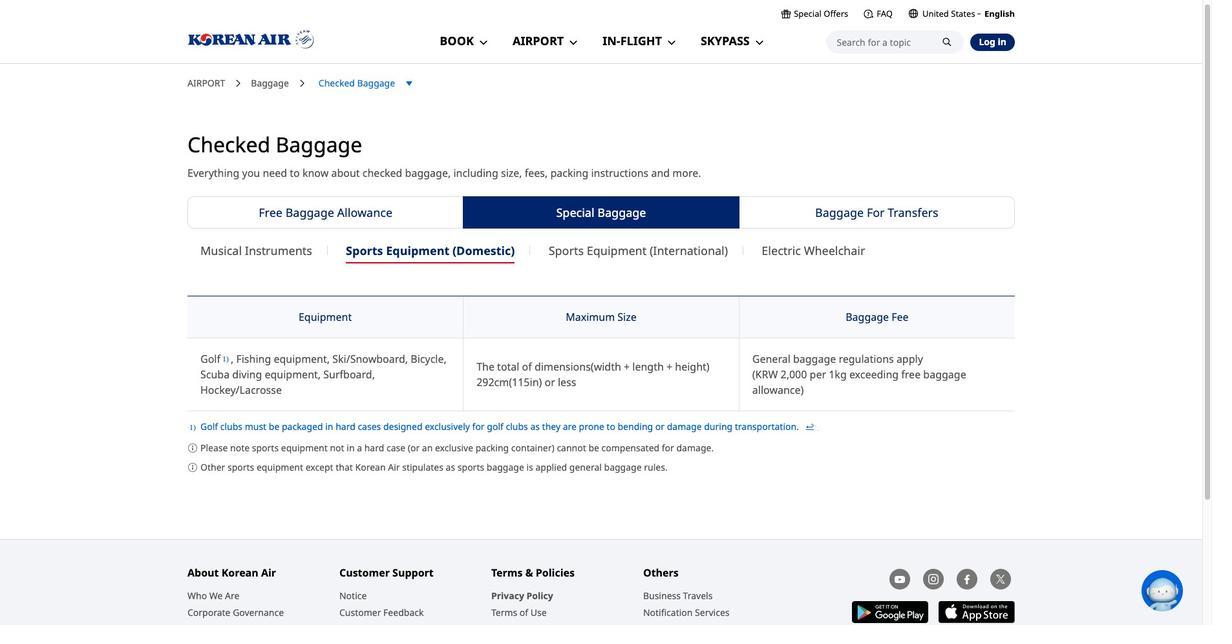 Task type: vqa. For each thing, say whether or not it's contained in the screenshot.
Benefits by Tier menu
no



Task type: describe. For each thing, give the bounding box(es) containing it.
others
[[643, 566, 679, 581]]

exclusively
[[425, 421, 470, 433]]

terms of use link
[[491, 607, 547, 621]]

checked baggage inside popup button
[[319, 77, 395, 89]]

during
[[704, 421, 733, 433]]

designed
[[383, 421, 422, 433]]

1 vertical spatial equipment
[[257, 462, 303, 474]]

of inside the privacy policy terms of use
[[520, 607, 528, 620]]

including
[[453, 166, 498, 180]]

policy
[[527, 590, 553, 603]]

and
[[651, 166, 670, 180]]

0 horizontal spatial equipment
[[299, 310, 352, 325]]

less
[[558, 376, 576, 390]]

transfers
[[888, 205, 938, 221]]

privacy policy terms of use
[[491, 590, 553, 620]]

terms inside the privacy policy terms of use
[[491, 607, 517, 620]]

0 vertical spatial packing
[[550, 166, 588, 180]]

baggage inside checked baggage popup button
[[357, 77, 395, 89]]

sports down must
[[252, 442, 279, 455]]

scuba
[[200, 368, 230, 382]]

are
[[563, 421, 577, 433]]

bending
[[618, 421, 653, 433]]

more.
[[672, 166, 701, 180]]

musical instruments link
[[200, 242, 312, 260]]

length
[[632, 360, 664, 374]]

musical instruments
[[200, 243, 312, 259]]

1 vertical spatial or
[[655, 421, 665, 433]]

in for golf clubs must be packaged in hard cases designed exclusively for golf clubs as they are prone to bending or damage during transportation.
[[325, 421, 333, 433]]

free
[[259, 205, 282, 221]]

2 + from the left
[[666, 360, 672, 374]]

airport
[[187, 77, 225, 89]]

they
[[542, 421, 560, 433]]

baggage up per
[[793, 352, 836, 367]]

united
[[922, 8, 949, 19]]

terms & policies
[[491, 566, 575, 581]]

corporate governance link
[[187, 607, 284, 621]]

apply
[[897, 352, 923, 367]]

2 vertical spatial korean
[[222, 566, 258, 581]]

compensated
[[602, 442, 659, 455]]

2,000
[[781, 368, 807, 382]]

that
[[336, 462, 353, 474]]

checked baggage menu menu bar
[[187, 197, 1015, 264]]

governance
[[233, 607, 284, 620]]

policies
[[536, 566, 575, 581]]

0 horizontal spatial to
[[290, 166, 300, 180]]

download on the app store image
[[939, 602, 1015, 624]]

the
[[477, 360, 495, 374]]

1 + from the left
[[624, 360, 630, 374]]

1 clubs from the left
[[220, 421, 242, 433]]

customer inside the notice customer feedback
[[339, 607, 381, 620]]

checked inside popup button
[[319, 77, 355, 89]]

equipment for (international)
[[587, 243, 647, 259]]

for
[[867, 205, 885, 221]]

corporate
[[187, 607, 230, 620]]

(international)
[[650, 243, 728, 259]]

1 horizontal spatial be
[[589, 442, 599, 455]]

sports for sports equipment (domestic)
[[346, 243, 383, 259]]

special for special offers
[[794, 8, 822, 19]]

sports down please note sports equipment not in a hard case (or an exclusive packing container) cannot be compensated for damage.
[[458, 462, 484, 474]]

special offers
[[794, 8, 848, 19]]

golf clubs must be packaged in hard cases designed exclusively for golf clubs as they are prone to bending or damage during transportation.
[[200, 421, 801, 433]]

notice
[[339, 590, 367, 603]]

, fishing equipment, ski/snowboard, bicycle, scuba diving equipment, surfboard, hockey/lacrosse
[[200, 352, 447, 398]]

golf for golf clubs must be packaged in hard cases designed exclusively for golf clubs as they are prone to bending or damage during transportation.
[[200, 421, 218, 433]]

states
[[951, 8, 975, 19]]

sports equipment (international) link
[[549, 242, 728, 260]]

allowance)
[[752, 383, 804, 398]]

baggage inside special baggage 'link'
[[597, 205, 646, 221]]

2 clubs from the left
[[506, 421, 528, 433]]

topic
[[890, 36, 911, 48]]

chat w
[[1183, 585, 1212, 598]]

(krw
[[752, 368, 778, 382]]

baggage right free
[[923, 368, 966, 382]]

air inside checked baggage main content
[[388, 462, 400, 474]]

0 vertical spatial korean
[[292, 23, 327, 37]]

292cm(115in)
[[477, 376, 542, 390]]

prone
[[579, 421, 604, 433]]

general
[[752, 352, 790, 367]]

baggage for transfers
[[815, 205, 938, 221]]

per
[[810, 368, 826, 382]]

fishing
[[236, 352, 271, 367]]

everything you need to know about checked baggage, including size, fees, packing instructions and more.
[[187, 166, 701, 180]]

(domestic)
[[452, 243, 515, 259]]

must
[[245, 421, 266, 433]]

surfboard,
[[323, 368, 375, 382]]

baggage,
[[405, 166, 451, 180]]

maximum size
[[566, 310, 637, 325]]

chat w link
[[1142, 571, 1212, 612]]

size,
[[501, 166, 522, 180]]

korean air
[[292, 23, 343, 37]]

business
[[643, 590, 681, 603]]

0 vertical spatial equipment
[[281, 442, 328, 455]]

maximum
[[566, 310, 615, 325]]

log
[[979, 35, 995, 48]]

transportation.
[[735, 421, 799, 433]]

checked baggage button
[[315, 76, 414, 91]]

please note sports equipment not in a hard case (or an exclusive packing container) cannot be compensated for damage.
[[200, 442, 714, 455]]

&
[[525, 566, 533, 581]]

of inside the total of dimensions(width + length + height) 292cm(115in) or less
[[522, 360, 532, 374]]

who
[[187, 590, 207, 603]]

special baggage link
[[463, 197, 739, 229]]

,
[[231, 352, 234, 367]]

is
[[526, 462, 533, 474]]

golf for golf
[[200, 352, 220, 367]]

an
[[422, 442, 433, 455]]

english
[[985, 8, 1015, 19]]

cannot
[[557, 442, 586, 455]]

for inside button
[[868, 36, 880, 48]]

packaged
[[282, 421, 323, 433]]

0 horizontal spatial as
[[446, 462, 455, 474]]

1 terms from the top
[[491, 566, 523, 581]]

free baggage allowance link
[[187, 197, 464, 229]]

0 vertical spatial air
[[330, 23, 343, 37]]

customer support
[[339, 566, 434, 581]]

damage
[[667, 421, 702, 433]]



Task type: locate. For each thing, give the bounding box(es) containing it.
notice customer feedback
[[339, 590, 424, 620]]

the total of dimensions(width + length + height) 292cm(115in) or less
[[477, 360, 710, 390]]

customer down the notice 'link'
[[339, 607, 381, 620]]

ski/snowboard,
[[332, 352, 408, 367]]

0 vertical spatial to
[[290, 166, 300, 180]]

get it on google play image
[[852, 602, 928, 624]]

faq link
[[864, 5, 893, 22]]

0 horizontal spatial clubs
[[220, 421, 242, 433]]

about korean air
[[187, 566, 276, 581]]

1 vertical spatial be
[[589, 442, 599, 455]]

air
[[330, 23, 343, 37], [388, 462, 400, 474], [261, 566, 276, 581]]

about
[[331, 166, 360, 180]]

in inside log in link
[[998, 35, 1007, 48]]

privacy
[[491, 590, 524, 603]]

0 horizontal spatial air
[[261, 566, 276, 581]]

total
[[497, 360, 519, 374]]

checked baggage
[[319, 77, 395, 89], [187, 131, 362, 158]]

0 horizontal spatial a
[[357, 442, 362, 455]]

0 vertical spatial for
[[868, 36, 880, 48]]

2 horizontal spatial in
[[998, 35, 1007, 48]]

support
[[392, 566, 434, 581]]

equipment for (domestic)
[[386, 243, 449, 259]]

equipment left except
[[257, 462, 303, 474]]

0 vertical spatial as
[[530, 421, 540, 433]]

equipment down packaged
[[281, 442, 328, 455]]

hard up not
[[336, 421, 355, 433]]

0 vertical spatial terms
[[491, 566, 523, 581]]

1 vertical spatial equipment,
[[265, 368, 321, 382]]

sports equipment (domestic)
[[346, 243, 515, 259]]

1 vertical spatial of
[[520, 607, 528, 620]]

0 vertical spatial golf
[[200, 352, 220, 367]]

0 vertical spatial checked
[[319, 77, 355, 89]]

cases
[[358, 421, 381, 433]]

0 horizontal spatial korean
[[222, 566, 258, 581]]

instruments
[[245, 243, 312, 259]]

for right search
[[868, 36, 880, 48]]

as
[[530, 421, 540, 433], [446, 462, 455, 474]]

in for please note sports equipment not in a hard case (or an exclusive packing container) cannot be compensated for damage.
[[347, 442, 355, 455]]

fees,
[[525, 166, 548, 180]]

for up "rules."
[[662, 442, 674, 455]]

1 vertical spatial terms
[[491, 607, 517, 620]]

united states
[[922, 8, 975, 19]]

know
[[302, 166, 329, 180]]

instructions
[[591, 166, 649, 180]]

regulations
[[839, 352, 894, 367]]

except
[[306, 462, 333, 474]]

business travels notification services
[[643, 590, 730, 620]]

everything
[[187, 166, 239, 180]]

2 terms from the top
[[491, 607, 517, 620]]

1 vertical spatial as
[[446, 462, 455, 474]]

electric wheelchair link
[[762, 242, 865, 260]]

diving
[[232, 368, 262, 382]]

1 customer from the top
[[339, 566, 390, 581]]

2 golf from the top
[[200, 421, 218, 433]]

for
[[868, 36, 880, 48], [472, 421, 485, 433], [662, 442, 674, 455]]

a left 'topic' on the right of the page
[[882, 36, 888, 48]]

sports down note
[[228, 462, 254, 474]]

terms left the &
[[491, 566, 523, 581]]

1 horizontal spatial hard
[[364, 442, 384, 455]]

log in link
[[971, 33, 1015, 51]]

korean air link
[[187, 22, 343, 57]]

search for a topic button
[[826, 30, 964, 54]]

0 vertical spatial hard
[[336, 421, 355, 433]]

you
[[242, 166, 260, 180]]

1 horizontal spatial as
[[530, 421, 540, 433]]

0 vertical spatial customer
[[339, 566, 390, 581]]

to right need in the left of the page
[[290, 166, 300, 180]]

0 horizontal spatial checked
[[187, 131, 270, 158]]

special inside 'link'
[[556, 205, 594, 221]]

about
[[187, 566, 219, 581]]

1 horizontal spatial clubs
[[506, 421, 528, 433]]

baggage inside baggage for transfers 'link'
[[815, 205, 864, 221]]

customer
[[339, 566, 390, 581], [339, 607, 381, 620]]

0 vertical spatial in
[[998, 35, 1007, 48]]

musical
[[200, 243, 242, 259]]

1 horizontal spatial or
[[655, 421, 665, 433]]

baggage down compensated
[[604, 462, 642, 474]]

sports equipment (domestic) link
[[346, 242, 515, 260]]

2 vertical spatial in
[[347, 442, 355, 455]]

or inside the total of dimensions(width + length + height) 292cm(115in) or less
[[545, 376, 555, 390]]

case
[[387, 442, 405, 455]]

baggage left is
[[487, 462, 524, 474]]

0 horizontal spatial +
[[624, 360, 630, 374]]

2 horizontal spatial korean
[[355, 462, 386, 474]]

packing down the "golf"
[[476, 442, 509, 455]]

or left less at the bottom of page
[[545, 376, 555, 390]]

or left damage
[[655, 421, 665, 433]]

0 horizontal spatial be
[[269, 421, 279, 433]]

feedback
[[383, 607, 424, 620]]

as left they
[[530, 421, 540, 433]]

2 sports from the left
[[549, 243, 584, 259]]

special left offers
[[794, 8, 822, 19]]

golf up scuba
[[200, 352, 220, 367]]

use
[[531, 607, 547, 620]]

0 horizontal spatial or
[[545, 376, 555, 390]]

terms down privacy
[[491, 607, 517, 620]]

checked up everything
[[187, 131, 270, 158]]

stipulates
[[402, 462, 443, 474]]

sports for sports equipment (international)
[[549, 243, 584, 259]]

+ left length
[[624, 360, 630, 374]]

other
[[200, 462, 225, 474]]

clubs right the "golf"
[[506, 421, 528, 433]]

be
[[269, 421, 279, 433], [589, 442, 599, 455]]

2 horizontal spatial equipment
[[587, 243, 647, 259]]

electric
[[762, 243, 801, 259]]

a inside checked baggage main content
[[357, 442, 362, 455]]

0 vertical spatial or
[[545, 376, 555, 390]]

0 vertical spatial a
[[882, 36, 888, 48]]

1 horizontal spatial special
[[794, 8, 822, 19]]

1 vertical spatial to
[[607, 421, 615, 433]]

1 horizontal spatial a
[[882, 36, 888, 48]]

baggage fee
[[846, 310, 909, 325]]

services
[[695, 607, 730, 620]]

equipment
[[281, 442, 328, 455], [257, 462, 303, 474]]

baggage
[[793, 352, 836, 367], [923, 368, 966, 382], [487, 462, 524, 474], [604, 462, 642, 474]]

in
[[998, 35, 1007, 48], [325, 421, 333, 433], [347, 442, 355, 455]]

container)
[[511, 442, 554, 455]]

1 horizontal spatial korean
[[292, 23, 327, 37]]

1 vertical spatial hard
[[364, 442, 384, 455]]

special up special baggage menu
[[556, 205, 594, 221]]

+
[[624, 360, 630, 374], [666, 360, 672, 374]]

1 horizontal spatial for
[[662, 442, 674, 455]]

0 horizontal spatial sports
[[346, 243, 383, 259]]

of right total
[[522, 360, 532, 374]]

(or
[[408, 442, 420, 455]]

please
[[200, 442, 228, 455]]

special offers link
[[781, 5, 848, 22]]

1 horizontal spatial +
[[666, 360, 672, 374]]

golf
[[487, 421, 503, 433]]

0 vertical spatial special
[[794, 8, 822, 19]]

1 horizontal spatial air
[[330, 23, 343, 37]]

dimensions(width
[[535, 360, 621, 374]]

baggage inside 'free baggage allowance' link
[[285, 205, 334, 221]]

in up not
[[325, 421, 333, 433]]

log in
[[979, 35, 1007, 48]]

0 vertical spatial be
[[269, 421, 279, 433]]

special baggage
[[556, 205, 646, 221]]

sports down allowance
[[346, 243, 383, 259]]

1 horizontal spatial checked
[[319, 77, 355, 89]]

1 sports from the left
[[346, 243, 383, 259]]

1 horizontal spatial in
[[347, 442, 355, 455]]

sports down special baggage 'link'
[[549, 243, 584, 259]]

1 vertical spatial customer
[[339, 607, 381, 620]]

0 vertical spatial checked baggage
[[319, 77, 395, 89]]

1 vertical spatial golf
[[200, 421, 218, 433]]

size
[[618, 310, 637, 325]]

search
[[837, 36, 865, 48]]

w
[[1205, 585, 1212, 598]]

2 horizontal spatial air
[[388, 462, 400, 474]]

in right not
[[347, 442, 355, 455]]

1 horizontal spatial packing
[[550, 166, 588, 180]]

1 horizontal spatial sports
[[549, 243, 584, 259]]

golf up please on the bottom of page
[[200, 421, 218, 433]]

equipment
[[386, 243, 449, 259], [587, 243, 647, 259], [299, 310, 352, 325]]

1 horizontal spatial equipment
[[386, 243, 449, 259]]

checked baggage main content
[[0, 76, 1202, 540]]

a
[[882, 36, 888, 48], [357, 442, 362, 455]]

special for special baggage
[[556, 205, 594, 221]]

air down case
[[388, 462, 400, 474]]

travels
[[683, 590, 713, 603]]

electric wheelchair
[[762, 243, 865, 259]]

equipment, right fishing
[[274, 352, 330, 367]]

1kg
[[829, 368, 847, 382]]

offers
[[824, 8, 848, 19]]

need
[[263, 166, 287, 180]]

1 vertical spatial a
[[357, 442, 362, 455]]

for left the "golf"
[[472, 421, 485, 433]]

we
[[209, 590, 223, 603]]

0 horizontal spatial special
[[556, 205, 594, 221]]

terms
[[491, 566, 523, 581], [491, 607, 517, 620]]

a inside search for a topic button
[[882, 36, 888, 48]]

0 horizontal spatial packing
[[476, 442, 509, 455]]

baggage for transfers link
[[739, 197, 1015, 229]]

1 vertical spatial for
[[472, 421, 485, 433]]

0 vertical spatial equipment,
[[274, 352, 330, 367]]

1 vertical spatial checked
[[187, 131, 270, 158]]

of left use
[[520, 607, 528, 620]]

equipment,
[[274, 352, 330, 367], [265, 368, 321, 382]]

of
[[522, 360, 532, 374], [520, 607, 528, 620]]

equipment, down fishing
[[265, 368, 321, 382]]

korean inside checked baggage main content
[[355, 462, 386, 474]]

to right prone at the left
[[607, 421, 615, 433]]

damage.
[[676, 442, 714, 455]]

packing
[[550, 166, 588, 180], [476, 442, 509, 455]]

customer up notice
[[339, 566, 390, 581]]

privacy policy link
[[491, 590, 553, 604]]

checked down korean air
[[319, 77, 355, 89]]

as down exclusive
[[446, 462, 455, 474]]

1 golf from the top
[[200, 352, 220, 367]]

air up governance
[[261, 566, 276, 581]]

1 vertical spatial korean
[[355, 462, 386, 474]]

special baggage menu
[[187, 222, 1015, 264]]

2 customer from the top
[[339, 607, 381, 620]]

hard left case
[[364, 442, 384, 455]]

exclusive
[[435, 442, 473, 455]]

2 vertical spatial for
[[662, 442, 674, 455]]

in right log
[[998, 35, 1007, 48]]

2 horizontal spatial for
[[868, 36, 880, 48]]

2 vertical spatial air
[[261, 566, 276, 581]]

1 vertical spatial checked baggage
[[187, 131, 362, 158]]

1 horizontal spatial to
[[607, 421, 615, 433]]

1 vertical spatial air
[[388, 462, 400, 474]]

1 vertical spatial in
[[325, 421, 333, 433]]

customer feedback link
[[339, 607, 424, 621]]

1 vertical spatial packing
[[476, 442, 509, 455]]

be up the 'general'
[[589, 442, 599, 455]]

+ right length
[[666, 360, 672, 374]]

packing right fees,
[[550, 166, 588, 180]]

be right must
[[269, 421, 279, 433]]

clubs up note
[[220, 421, 242, 433]]

height)
[[675, 360, 710, 374]]

0 vertical spatial of
[[522, 360, 532, 374]]

1 vertical spatial special
[[556, 205, 594, 221]]

notice link
[[339, 590, 367, 604]]

0 horizontal spatial in
[[325, 421, 333, 433]]

air up checked baggage popup button
[[330, 23, 343, 37]]

a right not
[[357, 442, 362, 455]]

0 horizontal spatial for
[[472, 421, 485, 433]]

0 horizontal spatial hard
[[336, 421, 355, 433]]



